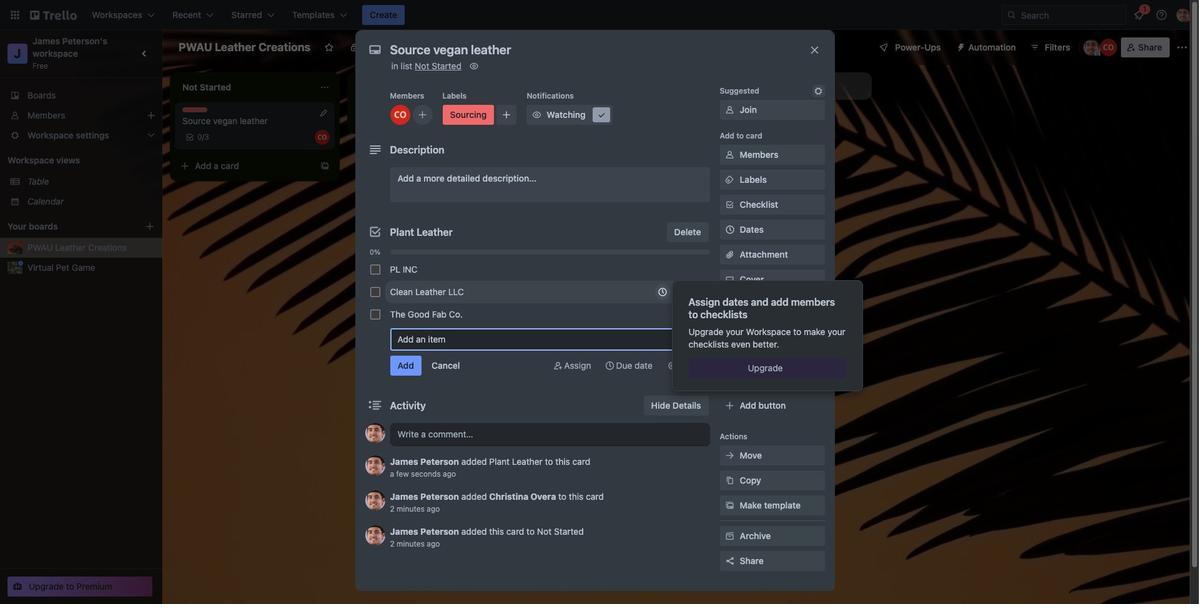 Task type: locate. For each thing, give the bounding box(es) containing it.
2 inside james peterson added christina overa to this card 2 minutes ago
[[390, 505, 395, 514]]

add a card
[[372, 113, 417, 124], [550, 113, 594, 124], [195, 161, 239, 171]]

a
[[391, 113, 396, 124], [569, 113, 574, 124], [214, 161, 219, 171], [417, 173, 421, 184], [390, 470, 394, 479]]

1 your from the left
[[726, 327, 744, 337]]

assign
[[689, 297, 721, 308], [565, 361, 592, 371]]

None text field
[[384, 39, 797, 61]]

add a card button down 'source vegan leather' 'link'
[[175, 156, 315, 176]]

sm image right watching at the top
[[596, 109, 608, 121]]

1 horizontal spatial power-
[[759, 349, 789, 360]]

2 vertical spatial this
[[490, 527, 504, 537]]

upgrade for upgrade
[[748, 363, 783, 374]]

0 horizontal spatial creations
[[88, 242, 127, 253]]

this inside "james peterson added this card to not started 2 minutes ago"
[[490, 527, 504, 537]]

1 2 minutes ago link from the top
[[390, 505, 440, 514]]

to
[[737, 131, 744, 141], [689, 309, 699, 321], [794, 327, 802, 337], [545, 457, 553, 467], [559, 492, 567, 502], [527, 527, 535, 537], [66, 582, 74, 592]]

automation down search icon
[[969, 42, 1017, 52]]

watching
[[547, 109, 586, 120]]

0 vertical spatial share button
[[1122, 37, 1171, 57]]

sm image
[[813, 85, 825, 97], [724, 149, 737, 161], [724, 174, 737, 186], [724, 274, 737, 286], [552, 360, 565, 372], [667, 360, 679, 372], [724, 450, 737, 462], [724, 475, 737, 487], [724, 531, 737, 543]]

plant up pl inc
[[390, 227, 415, 238]]

0 vertical spatial power-
[[896, 42, 925, 52]]

sourcing for sourcing
[[450, 109, 487, 120]]

christina overa (christinaovera) image down edit card image
[[315, 130, 330, 145]]

sm image inside cover link
[[724, 274, 737, 286]]

members link up labels link
[[720, 145, 825, 165]]

2 horizontal spatial ups
[[925, 42, 942, 52]]

1 horizontal spatial ups
[[788, 349, 805, 360]]

Clean Leather LLC checkbox
[[370, 287, 380, 297]]

add a card for the right add a card button
[[550, 113, 594, 124]]

0 vertical spatial added
[[462, 457, 487, 467]]

1 peterson from the top
[[421, 457, 459, 467]]

0 horizontal spatial christina overa (christinaovera) image
[[315, 130, 330, 145]]

1 vertical spatial added
[[462, 492, 487, 502]]

automation
[[969, 42, 1017, 52], [720, 381, 763, 391]]

a left add members to card image
[[391, 113, 396, 124]]

checklist
[[740, 199, 779, 210]]

assign down add an item text field
[[565, 361, 592, 371]]

james inside the james peterson added plant leather to this card a few seconds ago
[[390, 457, 419, 467]]

make template link
[[720, 496, 825, 516]]

table
[[27, 176, 49, 187]]

add a card for add a card button for create from template… image
[[195, 161, 239, 171]]

not started link
[[415, 61, 462, 71]]

upgrade for upgrade to premium
[[29, 582, 64, 592]]

0 horizontal spatial automation
[[720, 381, 763, 391]]

0 vertical spatial minutes
[[397, 505, 425, 514]]

1 horizontal spatial your
[[828, 327, 846, 337]]

0 horizontal spatial pwau
[[27, 242, 53, 253]]

0 horizontal spatial color: bold red, title: "sourcing" element
[[182, 107, 215, 117]]

sm image
[[952, 37, 969, 55], [468, 60, 481, 72], [724, 104, 737, 116], [531, 109, 543, 121], [596, 109, 608, 121], [724, 199, 737, 211], [692, 286, 704, 299], [604, 360, 617, 372], [692, 360, 704, 372], [724, 500, 737, 512]]

workspace up table
[[7, 155, 54, 166]]

1 vertical spatial this
[[569, 492, 584, 502]]

a left few
[[390, 470, 394, 479]]

leather
[[240, 116, 268, 126]]

share down the "archive"
[[740, 556, 764, 567]]

sourcing inside sourcing source vegan leather
[[182, 107, 215, 117]]

creations left star or unstar board icon
[[259, 41, 311, 54]]

added inside james peterson added christina overa to this card 2 minutes ago
[[462, 492, 487, 502]]

minutes for added this card to not started
[[397, 540, 425, 549]]

1 horizontal spatial sourcing
[[450, 109, 487, 120]]

plant leather group
[[365, 259, 710, 326]]

1 vertical spatial pwau leather creations
[[27, 242, 127, 253]]

1 horizontal spatial creations
[[259, 41, 311, 54]]

not down overa
[[537, 527, 552, 537]]

automation up add button
[[720, 381, 763, 391]]

2 inside "james peterson added this card to not started 2 minutes ago"
[[390, 540, 395, 549]]

0 vertical spatial members link
[[0, 106, 162, 126]]

list
[[401, 61, 413, 71], [778, 81, 790, 91]]

activity
[[390, 401, 426, 412]]

1 horizontal spatial add a card
[[372, 113, 417, 124]]

2 vertical spatial ago
[[427, 540, 440, 549]]

sm image down the 'notifications'
[[531, 109, 543, 121]]

board link
[[403, 37, 457, 57]]

1 vertical spatial upgrade
[[748, 363, 783, 374]]

share button down 1 notification image
[[1122, 37, 1171, 57]]

add a card left add members to card image
[[372, 113, 417, 124]]

2 2 from the top
[[390, 540, 395, 549]]

1 vertical spatial pwau
[[27, 242, 53, 253]]

2
[[390, 505, 395, 514], [390, 540, 395, 549]]

boards
[[27, 90, 56, 101]]

1 horizontal spatial workspace
[[747, 327, 792, 337]]

1 2 from the top
[[390, 505, 395, 514]]

list right the another
[[778, 81, 790, 91]]

power-ups button
[[871, 37, 949, 57]]

1 horizontal spatial power-ups
[[896, 42, 942, 52]]

james inside james peterson added christina overa to this card 2 minutes ago
[[390, 492, 419, 502]]

labels down not started link
[[443, 91, 467, 101]]

ago for added
[[427, 505, 440, 514]]

this down james peterson added christina overa to this card 2 minutes ago
[[490, 527, 504, 537]]

your right "make"
[[828, 327, 846, 337]]

pwau leather creations
[[179, 41, 311, 54], [27, 242, 127, 253]]

sm image left join
[[724, 104, 737, 116]]

members down boards
[[27, 110, 65, 121]]

details
[[673, 401, 702, 411]]

more
[[424, 173, 445, 184]]

peterson for added
[[421, 492, 459, 502]]

template
[[765, 501, 801, 511]]

1 horizontal spatial automation
[[969, 42, 1017, 52]]

virtual
[[27, 262, 54, 273]]

sm image inside copy link
[[724, 475, 737, 487]]

upgrade
[[689, 327, 724, 337], [748, 363, 783, 374], [29, 582, 64, 592]]

ago
[[443, 470, 456, 479], [427, 505, 440, 514], [427, 540, 440, 549]]

james inside james peterson's workspace free
[[32, 36, 60, 46]]

1 horizontal spatial color: bold red, title: "sourcing" element
[[443, 105, 495, 125]]

1 vertical spatial workspace
[[747, 327, 792, 337]]

0 horizontal spatial assign
[[565, 361, 592, 371]]

show menu image
[[1177, 41, 1189, 54]]

upgrade inside 'button'
[[748, 363, 783, 374]]

0 vertical spatial power-ups
[[896, 42, 942, 52]]

sm image inside automation 'button'
[[952, 37, 969, 55]]

add a card button up description
[[352, 109, 492, 129]]

few
[[397, 470, 409, 479]]

workspace up better. on the bottom right of the page
[[747, 327, 792, 337]]

sm image left date
[[604, 360, 617, 372]]

delete link
[[667, 222, 709, 242]]

1 vertical spatial members link
[[720, 145, 825, 165]]

minutes inside "james peterson added this card to not started 2 minutes ago"
[[397, 540, 425, 549]]

share button down the archive link
[[720, 552, 825, 572]]

0 vertical spatial workspace
[[7, 155, 54, 166]]

not
[[415, 61, 430, 71], [537, 527, 552, 537]]

this for overa
[[569, 492, 584, 502]]

0 horizontal spatial members
[[27, 110, 65, 121]]

description…
[[483, 173, 537, 184]]

leather inside 'text box'
[[215, 41, 256, 54]]

sm image inside 'move' link
[[724, 450, 737, 462]]

1 vertical spatial power-
[[720, 331, 746, 341]]

archive link
[[720, 527, 825, 547]]

1 vertical spatial started
[[554, 527, 584, 537]]

1 vertical spatial assign
[[565, 361, 592, 371]]

add power-ups link
[[720, 345, 825, 365]]

your up even at bottom right
[[726, 327, 744, 337]]

create button
[[363, 5, 405, 25]]

assign inside assign dates and add members to checklists upgrade your workspace to make your checklists even better.
[[689, 297, 721, 308]]

started
[[432, 61, 462, 71], [554, 527, 584, 537]]

2 minutes ago link
[[390, 505, 440, 514], [390, 540, 440, 549]]

1 vertical spatial labels
[[740, 174, 767, 185]]

members link down boards
[[0, 106, 162, 126]]

2 vertical spatial peterson
[[421, 527, 459, 537]]

0 vertical spatial pwau
[[179, 41, 212, 54]]

inc
[[403, 264, 418, 275]]

share left show menu image
[[1139, 42, 1163, 52]]

add a card for add a card button corresponding to create from template… icon
[[372, 113, 417, 124]]

0 horizontal spatial ups
[[746, 331, 761, 341]]

this down write a comment text box
[[556, 457, 571, 467]]

add members to card image
[[418, 109, 428, 121]]

color: bold red, title: "sourcing" element
[[443, 105, 495, 125], [182, 107, 215, 117]]

2 minutes from the top
[[397, 540, 425, 549]]

The Good Fab Co. checkbox
[[370, 310, 380, 320]]

0 vertical spatial list
[[401, 61, 413, 71]]

a down vegan
[[214, 161, 219, 171]]

not down board link
[[415, 61, 430, 71]]

pl
[[390, 264, 401, 275]]

upgrade left premium
[[29, 582, 64, 592]]

ago inside "james peterson added this card to not started 2 minutes ago"
[[427, 540, 440, 549]]

sourcing up 0
[[182, 107, 215, 117]]

2 horizontal spatial power-
[[896, 42, 925, 52]]

1 horizontal spatial list
[[778, 81, 790, 91]]

1 vertical spatial christina overa (christinaovera) image
[[315, 130, 330, 145]]

2 horizontal spatial upgrade
[[748, 363, 783, 374]]

0 horizontal spatial started
[[432, 61, 462, 71]]

0 vertical spatial assign
[[689, 297, 721, 308]]

custom fields
[[740, 299, 799, 310]]

0 horizontal spatial not
[[415, 61, 430, 71]]

card
[[398, 113, 417, 124], [576, 113, 594, 124], [746, 131, 763, 141], [221, 161, 239, 171], [573, 457, 591, 467], [586, 492, 604, 502], [507, 527, 525, 537]]

labels up the checklist
[[740, 174, 767, 185]]

creations
[[259, 41, 311, 54], [88, 242, 127, 253]]

0 horizontal spatial workspace
[[7, 155, 54, 166]]

0 horizontal spatial power-ups
[[720, 331, 761, 341]]

0 horizontal spatial share
[[740, 556, 764, 567]]

sm image for labels
[[724, 174, 737, 186]]

pwau leather creations link
[[27, 242, 155, 254]]

1 minutes from the top
[[397, 505, 425, 514]]

1 horizontal spatial share
[[1139, 42, 1163, 52]]

sm image inside the archive link
[[724, 531, 737, 543]]

ups down "make"
[[788, 349, 805, 360]]

this inside the james peterson added plant leather to this card a few seconds ago
[[556, 457, 571, 467]]

add a card button down the 'notifications'
[[530, 109, 670, 129]]

1 vertical spatial ups
[[746, 331, 761, 341]]

sm image left 'dates'
[[692, 286, 704, 299]]

sourcing inside 'element'
[[450, 109, 487, 120]]

0 vertical spatial this
[[556, 457, 571, 467]]

peterson inside "james peterson added this card to not started 2 minutes ago"
[[421, 527, 459, 537]]

button
[[759, 401, 786, 411]]

assign link
[[547, 356, 597, 376]]

added inside "james peterson added this card to not started 2 minutes ago"
[[462, 527, 487, 537]]

minutes
[[397, 505, 425, 514], [397, 540, 425, 549]]

create from template… image
[[320, 161, 330, 171]]

sm image for move
[[724, 450, 737, 462]]

1 vertical spatial minutes
[[397, 540, 425, 549]]

ago inside the james peterson added plant leather to this card a few seconds ago
[[443, 470, 456, 479]]

0 vertical spatial 2
[[390, 505, 395, 514]]

creations inside 'text box'
[[259, 41, 311, 54]]

started down board
[[432, 61, 462, 71]]

0 vertical spatial automation
[[969, 42, 1017, 52]]

upgrade down add power-ups
[[748, 363, 783, 374]]

members up christina overa (christinaovera) image on the left top of the page
[[390, 91, 425, 101]]

2 horizontal spatial members
[[740, 149, 779, 160]]

watching button
[[527, 105, 613, 125]]

color: bold red, title: "sourcing" element left create from template… icon
[[443, 105, 495, 125]]

make
[[804, 327, 826, 337]]

james peterson (jamespeterson93) image for overa
[[365, 491, 385, 511]]

add a card down the 'notifications'
[[550, 113, 594, 124]]

1 added from the top
[[462, 457, 487, 467]]

to inside james peterson added christina overa to this card 2 minutes ago
[[559, 492, 567, 502]]

1 horizontal spatial assign
[[689, 297, 721, 308]]

1 vertical spatial plant
[[490, 457, 510, 467]]

add a card button for create from template… image
[[175, 156, 315, 176]]

make template
[[740, 501, 801, 511]]

sm image inside checklist link
[[724, 199, 737, 211]]

christina overa (christinaovera) image
[[1100, 39, 1118, 56], [315, 130, 330, 145]]

minutes inside james peterson added christina overa to this card 2 minutes ago
[[397, 505, 425, 514]]

1 vertical spatial share
[[740, 556, 764, 567]]

source vegan leather link
[[182, 115, 327, 127]]

sm image for members
[[724, 149, 737, 161]]

creations inside 'link'
[[88, 242, 127, 253]]

color: bold red, title: "sourcing" element up 0
[[182, 107, 215, 117]]

1 vertical spatial 2
[[390, 540, 395, 549]]

0 vertical spatial pwau leather creations
[[179, 41, 311, 54]]

2 vertical spatial added
[[462, 527, 487, 537]]

None submit
[[390, 356, 422, 376]]

checklists left even at bottom right
[[689, 339, 729, 350]]

members down add to card
[[740, 149, 779, 160]]

0 horizontal spatial plant
[[390, 227, 415, 238]]

1 horizontal spatial add a card button
[[352, 109, 492, 129]]

even
[[732, 339, 751, 350]]

1 horizontal spatial started
[[554, 527, 584, 537]]

workspace
[[7, 155, 54, 166], [747, 327, 792, 337]]

cancel
[[432, 361, 460, 371]]

cancel link
[[424, 356, 468, 376]]

add another list
[[725, 81, 790, 91]]

share button
[[1122, 37, 1171, 57], [720, 552, 825, 572]]

this right overa
[[569, 492, 584, 502]]

2 horizontal spatial add a card
[[550, 113, 594, 124]]

add board image
[[145, 222, 155, 232]]

list right in
[[401, 61, 413, 71]]

move link
[[720, 446, 825, 466]]

workspace
[[32, 48, 78, 59]]

0 vertical spatial ups
[[925, 42, 942, 52]]

seconds
[[411, 470, 441, 479]]

sm image right power-ups button
[[952, 37, 969, 55]]

0 vertical spatial upgrade
[[689, 327, 724, 337]]

checklists down 'dates'
[[701, 309, 748, 321]]

sourcing source vegan leather
[[182, 107, 268, 126]]

add a card down "3"
[[195, 161, 239, 171]]

added for added plant leather to this card
[[462, 457, 487, 467]]

0 horizontal spatial labels
[[443, 91, 467, 101]]

sm image inside labels link
[[724, 174, 737, 186]]

1 horizontal spatial plant
[[490, 457, 510, 467]]

2 2 minutes ago link from the top
[[390, 540, 440, 549]]

calendar link
[[27, 196, 155, 208]]

peterson inside the james peterson added plant leather to this card a few seconds ago
[[421, 457, 459, 467]]

peterson inside james peterson added christina overa to this card 2 minutes ago
[[421, 492, 459, 502]]

1 horizontal spatial not
[[537, 527, 552, 537]]

sm image inside assign link
[[552, 360, 565, 372]]

pwau leather creations inside 'text box'
[[179, 41, 311, 54]]

james peterson (jamespeterson93) image for card
[[365, 526, 385, 546]]

1 horizontal spatial members link
[[720, 145, 825, 165]]

star or unstar board image
[[325, 42, 335, 52]]

ups up add power-ups
[[746, 331, 761, 341]]

creations up virtual pet game link
[[88, 242, 127, 253]]

sm image inside plant leather group
[[692, 286, 704, 299]]

started inside "james peterson added this card to not started 2 minutes ago"
[[554, 527, 584, 537]]

upgrade down 'dates'
[[689, 327, 724, 337]]

3 peterson from the top
[[421, 527, 459, 537]]

2 added from the top
[[462, 492, 487, 502]]

leather inside the james peterson added plant leather to this card a few seconds ago
[[512, 457, 543, 467]]

2 vertical spatial members
[[740, 149, 779, 160]]

filters
[[1045, 42, 1071, 52]]

0 horizontal spatial upgrade
[[29, 582, 64, 592]]

customize views image
[[463, 41, 475, 54]]

primary element
[[0, 0, 1200, 30]]

fab
[[432, 309, 447, 320]]

2 peterson from the top
[[421, 492, 459, 502]]

add a card button
[[352, 109, 492, 129], [530, 109, 670, 129], [175, 156, 315, 176]]

started down overa
[[554, 527, 584, 537]]

sourcing left create from template… icon
[[450, 109, 487, 120]]

0 vertical spatial not
[[415, 61, 430, 71]]

1 horizontal spatial members
[[390, 91, 425, 101]]

0 horizontal spatial add a card button
[[175, 156, 315, 176]]

a few seconds ago link
[[390, 470, 456, 479]]

automation inside 'button'
[[969, 42, 1017, 52]]

0 vertical spatial 2 minutes ago link
[[390, 505, 440, 514]]

0%
[[370, 248, 381, 256]]

1 horizontal spatial upgrade
[[689, 327, 724, 337]]

james for free
[[32, 36, 60, 46]]

sm image left 'make'
[[724, 500, 737, 512]]

james peterson (jamespeterson93) image
[[1177, 7, 1192, 22], [1084, 39, 1102, 56], [365, 456, 385, 476], [365, 491, 385, 511], [365, 526, 385, 546]]

upgrade to premium link
[[7, 577, 152, 597]]

1 vertical spatial not
[[537, 527, 552, 537]]

sm image left the checklist
[[724, 199, 737, 211]]

james inside "james peterson added this card to not started 2 minutes ago"
[[390, 527, 419, 537]]

create from template… image
[[497, 114, 507, 124]]

add
[[725, 81, 742, 91], [372, 113, 389, 124], [550, 113, 567, 124], [720, 131, 735, 141], [195, 161, 212, 171], [398, 173, 414, 184], [740, 349, 757, 360], [740, 401, 757, 411]]

assign left 'dates'
[[689, 297, 721, 308]]

labels
[[443, 91, 467, 101], [740, 174, 767, 185]]

james
[[32, 36, 60, 46], [390, 457, 419, 467], [390, 492, 419, 502], [390, 527, 419, 537]]

0 horizontal spatial share button
[[720, 552, 825, 572]]

added inside the james peterson added plant leather to this card a few seconds ago
[[462, 457, 487, 467]]

0 horizontal spatial pwau leather creations
[[27, 242, 127, 253]]

1 vertical spatial 2 minutes ago link
[[390, 540, 440, 549]]

peterson for added this card to not started
[[421, 527, 459, 537]]

ago inside james peterson added christina overa to this card 2 minutes ago
[[427, 505, 440, 514]]

co.
[[449, 309, 463, 320]]

ups left automation 'button'
[[925, 42, 942, 52]]

3 added from the top
[[462, 527, 487, 537]]

added
[[462, 457, 487, 467], [462, 492, 487, 502], [462, 527, 487, 537]]

christina overa (christinaovera) image down the search field
[[1100, 39, 1118, 56]]

pet
[[56, 262, 69, 273]]

sm image down customize views icon
[[468, 60, 481, 72]]

date
[[635, 361, 653, 371]]

1 vertical spatial power-ups
[[720, 331, 761, 341]]

added down the james peterson added plant leather to this card a few seconds ago
[[462, 492, 487, 502]]

members
[[390, 91, 425, 101], [27, 110, 65, 121], [740, 149, 779, 160]]

attachment
[[740, 249, 789, 260]]

minutes for added
[[397, 505, 425, 514]]

pwau
[[179, 41, 212, 54], [27, 242, 53, 253]]

added up james peterson added christina overa to this card 2 minutes ago
[[462, 457, 487, 467]]

1 vertical spatial peterson
[[421, 492, 459, 502]]

0
[[197, 132, 202, 142]]

card inside "james peterson added this card to not started 2 minutes ago"
[[507, 527, 525, 537]]

added down james peterson added christina overa to this card 2 minutes ago
[[462, 527, 487, 537]]

james for christina
[[390, 492, 419, 502]]

plant up christina
[[490, 457, 510, 467]]

this inside james peterson added christina overa to this card 2 minutes ago
[[569, 492, 584, 502]]



Task type: describe. For each thing, give the bounding box(es) containing it.
search image
[[1007, 10, 1017, 20]]

not inside "james peterson added this card to not started 2 minutes ago"
[[537, 527, 552, 537]]

pl inc
[[390, 264, 418, 275]]

your
[[7, 221, 27, 232]]

private button
[[342, 37, 401, 57]]

make
[[740, 501, 762, 511]]

workspace inside assign dates and add members to checklists upgrade your workspace to make your checklists even better.
[[747, 327, 792, 337]]

sm image for cover
[[724, 274, 737, 286]]

delete
[[675, 227, 702, 237]]

add a more detailed description… link
[[390, 167, 710, 202]]

2 vertical spatial power-
[[759, 349, 789, 360]]

archive
[[740, 531, 771, 542]]

add inside the add button button
[[740, 401, 757, 411]]

christina overa (christinaovera) image
[[390, 105, 410, 125]]

create
[[370, 9, 398, 20]]

j link
[[7, 44, 27, 64]]

james peterson (jamespeterson93) image for leather
[[365, 456, 385, 476]]

list inside button
[[778, 81, 790, 91]]

1 vertical spatial checklists
[[689, 339, 729, 350]]

james peterson added christina overa to this card 2 minutes ago
[[390, 492, 604, 514]]

good
[[408, 309, 430, 320]]

2 vertical spatial ups
[[788, 349, 805, 360]]

2 for added
[[390, 505, 395, 514]]

dates button
[[720, 220, 825, 240]]

table link
[[27, 176, 155, 188]]

0 vertical spatial labels
[[443, 91, 467, 101]]

custom
[[740, 299, 772, 310]]

1 vertical spatial automation
[[720, 381, 763, 391]]

j
[[14, 46, 21, 61]]

pwau inside 'link'
[[27, 242, 53, 253]]

peterson for added plant leather to this card
[[421, 457, 459, 467]]

card inside the james peterson added plant leather to this card a few seconds ago
[[573, 457, 591, 467]]

another
[[744, 81, 776, 91]]

1 notification image
[[1132, 7, 1147, 22]]

checklist link
[[720, 195, 825, 215]]

better.
[[753, 339, 780, 350]]

sm image for copy
[[724, 475, 737, 487]]

virtual pet game link
[[27, 262, 155, 274]]

copy
[[740, 476, 762, 486]]

add
[[771, 297, 789, 308]]

1 horizontal spatial labels
[[740, 174, 767, 185]]

Write a comment text field
[[390, 424, 710, 446]]

0 horizontal spatial list
[[401, 61, 413, 71]]

add inside add power-ups link
[[740, 349, 757, 360]]

clean leather llc
[[390, 287, 464, 297]]

cover
[[740, 274, 765, 285]]

your boards with 2 items element
[[7, 219, 126, 234]]

join link
[[720, 100, 825, 120]]

boards link
[[0, 86, 162, 106]]

2 minutes ago link for added this card to not started
[[390, 540, 440, 549]]

add inside the add a more detailed description… link
[[398, 173, 414, 184]]

james for this
[[390, 527, 419, 537]]

added for added
[[462, 492, 487, 502]]

due date
[[617, 361, 653, 371]]

a inside the james peterson added plant leather to this card a few seconds ago
[[390, 470, 394, 479]]

filters button
[[1027, 37, 1075, 57]]

a left the 'more'
[[417, 173, 421, 184]]

james for plant
[[390, 457, 419, 467]]

PL INC checkbox
[[370, 265, 380, 275]]

2 minutes ago link for added
[[390, 505, 440, 514]]

add a more detailed description…
[[398, 173, 537, 184]]

peterson's
[[62, 36, 107, 46]]

add inside the add another list button
[[725, 81, 742, 91]]

due
[[617, 361, 633, 371]]

0 vertical spatial checklists
[[701, 309, 748, 321]]

members
[[792, 297, 836, 308]]

Search field
[[1017, 6, 1127, 24]]

add to card
[[720, 131, 763, 141]]

llc
[[449, 287, 464, 297]]

sourcing for sourcing source vegan leather
[[182, 107, 215, 117]]

ups inside button
[[925, 42, 942, 52]]

the
[[390, 309, 406, 320]]

Add an item text field
[[390, 329, 710, 351]]

add a card button for create from template… icon
[[352, 109, 492, 129]]

dates
[[723, 297, 749, 308]]

/
[[202, 132, 205, 142]]

plant inside the james peterson added plant leather to this card a few seconds ago
[[490, 457, 510, 467]]

0 vertical spatial plant
[[390, 227, 415, 238]]

assign for assign
[[565, 361, 592, 371]]

this for leather
[[556, 457, 571, 467]]

upgrade inside assign dates and add members to checklists upgrade your workspace to make your checklists even better.
[[689, 327, 724, 337]]

sm image inside join link
[[724, 104, 737, 116]]

ago for added this card to not started
[[427, 540, 440, 549]]

sm image inside make template link
[[724, 500, 737, 512]]

and
[[752, 297, 769, 308]]

0 / 3
[[197, 132, 209, 142]]

copy link
[[720, 471, 825, 491]]

assign for assign dates and add members to checklists upgrade your workspace to make your checklists even better.
[[689, 297, 721, 308]]

leather inside group
[[416, 287, 446, 297]]

overa
[[531, 492, 556, 502]]

add button
[[740, 401, 786, 411]]

attachment button
[[720, 245, 825, 265]]

sm image up details
[[692, 360, 704, 372]]

free
[[32, 61, 48, 71]]

to inside the james peterson added plant leather to this card a few seconds ago
[[545, 457, 553, 467]]

assign dates and add members to checklists upgrade your workspace to make your checklists even better.
[[689, 297, 846, 350]]

source
[[182, 116, 211, 126]]

description
[[390, 144, 445, 156]]

sm image for archive
[[724, 531, 737, 543]]

open information menu image
[[1156, 9, 1169, 21]]

0 vertical spatial members
[[390, 91, 425, 101]]

0 horizontal spatial members link
[[0, 106, 162, 126]]

a down the 'notifications'
[[569, 113, 574, 124]]

edit card image
[[319, 108, 329, 118]]

views
[[56, 155, 80, 166]]

move
[[740, 451, 763, 461]]

the good fab co.
[[390, 309, 463, 320]]

virtual pet game
[[27, 262, 95, 273]]

2 your from the left
[[828, 327, 846, 337]]

notifications
[[527, 91, 574, 101]]

actions
[[720, 432, 748, 442]]

fields
[[775, 299, 799, 310]]

hide details link
[[644, 396, 709, 416]]

power- inside button
[[896, 42, 925, 52]]

0 vertical spatial started
[[432, 61, 462, 71]]

card inside james peterson added christina overa to this card 2 minutes ago
[[586, 492, 604, 502]]

pwau leather creations inside 'link'
[[27, 242, 127, 253]]

sm image inside due date link
[[604, 360, 617, 372]]

to inside "james peterson added this card to not started 2 minutes ago"
[[527, 527, 535, 537]]

james peterson's workspace link
[[32, 36, 110, 59]]

dates
[[740, 224, 764, 235]]

automation button
[[952, 37, 1024, 57]]

2 for added this card to not started
[[390, 540, 395, 549]]

added for added this card to not started
[[462, 527, 487, 537]]

1 horizontal spatial share button
[[1122, 37, 1171, 57]]

1 vertical spatial share button
[[720, 552, 825, 572]]

1 horizontal spatial christina overa (christinaovera) image
[[1100, 39, 1118, 56]]

sm image for suggested
[[813, 85, 825, 97]]

james peterson's workspace free
[[32, 36, 110, 71]]

pwau inside 'text box'
[[179, 41, 212, 54]]

0 horizontal spatial power-
[[720, 331, 746, 341]]

leather inside 'link'
[[55, 242, 86, 253]]

custom fields button
[[720, 299, 825, 311]]

hide details
[[652, 401, 702, 411]]

james peterson (jamespeterson93) image
[[365, 424, 385, 444]]

Board name text field
[[172, 37, 317, 57]]

game
[[72, 262, 95, 273]]

cover link
[[720, 270, 825, 290]]

1 vertical spatial members
[[27, 110, 65, 121]]

3
[[205, 132, 209, 142]]

due date link
[[599, 356, 659, 376]]

2 horizontal spatial add a card button
[[530, 109, 670, 129]]

christina
[[490, 492, 529, 502]]

clean
[[390, 287, 413, 297]]

in list not started
[[392, 61, 462, 71]]

private
[[365, 42, 393, 52]]

join
[[740, 104, 758, 115]]

add power-ups
[[740, 349, 805, 360]]

power-ups inside button
[[896, 42, 942, 52]]



Task type: vqa. For each thing, say whether or not it's contained in the screenshot.
ADD A MORE DETAILED DESCRIPTION…
yes



